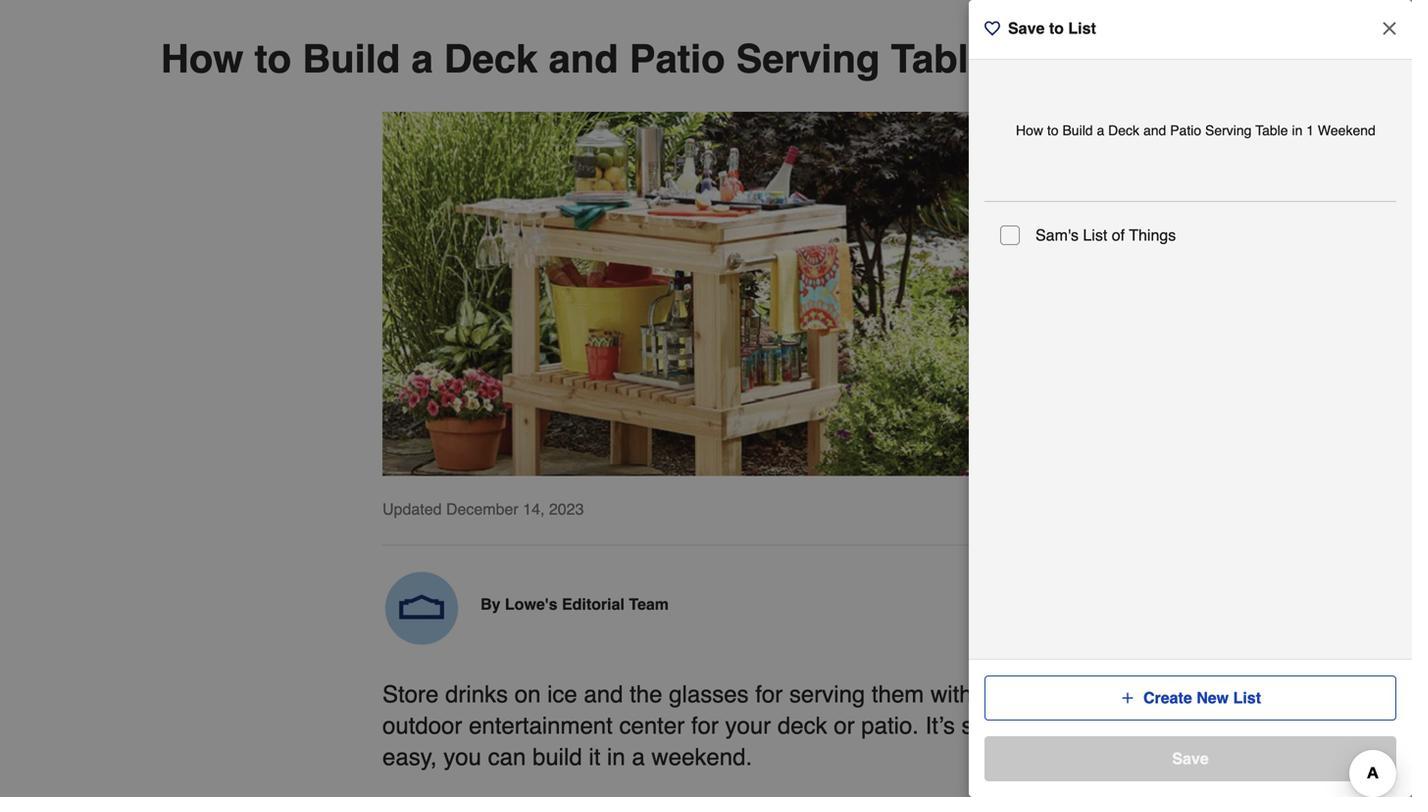 Task type: locate. For each thing, give the bounding box(es) containing it.
you
[[444, 744, 482, 771]]

0 vertical spatial and
[[549, 36, 619, 81]]

list
[[1069, 19, 1097, 37], [1083, 226, 1108, 244], [1234, 689, 1262, 707]]

can
[[488, 744, 526, 771]]

1
[[1048, 36, 1069, 81], [1307, 123, 1315, 138]]

and inside the store drinks on ice and the glasses for serving them with this outdoor entertainment center for your deck or patio. it's so easy, you can build it in a weekend.
[[584, 681, 623, 708]]

1 vertical spatial weekend
[[1318, 123, 1376, 138]]

for up your
[[756, 681, 783, 708]]

2 horizontal spatial in
[[1292, 123, 1303, 138]]

1 vertical spatial how to build a deck and patio serving table in 1 weekend
[[1016, 123, 1376, 138]]

2 horizontal spatial a
[[1097, 123, 1105, 138]]

build
[[533, 744, 582, 771]]

1 horizontal spatial for
[[756, 681, 783, 708]]

1 horizontal spatial in
[[1002, 36, 1037, 81]]

1 horizontal spatial weekend
[[1318, 123, 1376, 138]]

close image
[[1380, 19, 1400, 38]]

1 vertical spatial serving
[[1206, 123, 1252, 138]]

in inside the store drinks on ice and the glasses for serving them with this outdoor entertainment center for your deck or patio. it's so easy, you can build it in a weekend.
[[607, 744, 626, 771]]

serving
[[736, 36, 880, 81], [1206, 123, 1252, 138]]

how
[[161, 36, 244, 81], [1016, 123, 1044, 138]]

on
[[515, 681, 541, 708]]

serving
[[790, 681, 866, 708]]

deck
[[778, 713, 828, 740]]

save right heart outline image
[[1009, 19, 1045, 37]]

0 horizontal spatial serving
[[736, 36, 880, 81]]

save
[[1009, 19, 1045, 37], [1173, 750, 1209, 768]]

list for create new list
[[1234, 689, 1262, 707]]

drinks
[[445, 681, 508, 708]]

0 vertical spatial a
[[411, 36, 433, 81]]

so
[[962, 713, 987, 740]]

glasses
[[669, 681, 749, 708]]

1 vertical spatial list
[[1083, 226, 1108, 244]]

1 vertical spatial build
[[1063, 123, 1093, 138]]

by
[[481, 595, 501, 614]]

save down create new list button
[[1173, 750, 1209, 768]]

updated december 14, 2023
[[383, 500, 584, 518]]

save to list
[[1009, 19, 1097, 37]]

2 vertical spatial in
[[607, 744, 626, 771]]

0 vertical spatial how to build a deck and patio serving table in 1 weekend
[[161, 36, 1252, 81]]

weekend
[[1080, 36, 1252, 81], [1318, 123, 1376, 138]]

2 vertical spatial and
[[584, 681, 623, 708]]

list for save to list
[[1069, 19, 1097, 37]]

0 vertical spatial list
[[1069, 19, 1097, 37]]

entertainment
[[469, 713, 613, 740]]

1 horizontal spatial deck
[[1109, 123, 1140, 138]]

how to build a deck and patio serving table in 1 weekend
[[161, 36, 1252, 81], [1016, 123, 1376, 138]]

0 vertical spatial save
[[1009, 19, 1045, 37]]

0 horizontal spatial a
[[411, 36, 433, 81]]

0 horizontal spatial 1
[[1048, 36, 1069, 81]]

0 vertical spatial for
[[756, 681, 783, 708]]

heart outline image
[[985, 21, 1001, 36]]

1 vertical spatial how
[[1016, 123, 1044, 138]]

save inside save button
[[1173, 750, 1209, 768]]

0 horizontal spatial build
[[303, 36, 401, 81]]

1 horizontal spatial patio
[[1171, 123, 1202, 138]]

0 horizontal spatial deck
[[444, 36, 538, 81]]

1 horizontal spatial table
[[1256, 123, 1289, 138]]

a inside the store drinks on ice and the glasses for serving them with this outdoor entertainment center for your deck or patio. it's so easy, you can build it in a weekend.
[[632, 744, 645, 771]]

list left of
[[1083, 226, 1108, 244]]

with
[[931, 681, 973, 708]]

0 horizontal spatial patio
[[630, 36, 726, 81]]

it's
[[926, 713, 955, 740]]

0 horizontal spatial save
[[1009, 19, 1045, 37]]

or
[[834, 713, 855, 740]]

0 horizontal spatial how
[[161, 36, 244, 81]]

for
[[756, 681, 783, 708], [692, 713, 719, 740]]

to
[[1050, 19, 1064, 37], [255, 36, 292, 81], [1048, 123, 1059, 138]]

2023
[[549, 500, 584, 518]]

list right new
[[1234, 689, 1262, 707]]

2 vertical spatial list
[[1234, 689, 1262, 707]]

it
[[589, 744, 601, 771]]

of
[[1112, 226, 1125, 244]]

in
[[1002, 36, 1037, 81], [1292, 123, 1303, 138], [607, 744, 626, 771]]

deck
[[444, 36, 538, 81], [1109, 123, 1140, 138]]

them
[[872, 681, 924, 708]]

0 horizontal spatial in
[[607, 744, 626, 771]]

and
[[549, 36, 619, 81], [1144, 123, 1167, 138], [584, 681, 623, 708]]

1 horizontal spatial save
[[1173, 750, 1209, 768]]

0 vertical spatial how
[[161, 36, 244, 81]]

sam's list of things
[[1036, 226, 1177, 244]]

0 vertical spatial build
[[303, 36, 401, 81]]

for up weekend.
[[692, 713, 719, 740]]

create new list button
[[985, 676, 1397, 721]]

0 horizontal spatial table
[[891, 36, 991, 81]]

sam's
[[1036, 226, 1079, 244]]

lowe's editorial team image
[[383, 569, 461, 648]]

1 horizontal spatial 1
[[1307, 123, 1315, 138]]

updated
[[383, 500, 442, 518]]

table
[[891, 36, 991, 81], [1256, 123, 1289, 138]]

build
[[303, 36, 401, 81], [1063, 123, 1093, 138]]

outdoor
[[383, 713, 462, 740]]

1 vertical spatial 1
[[1307, 123, 1315, 138]]

store drinks on ice and the glasses for serving them with this outdoor entertainment center for your deck or patio. it's so easy, you can build it in a weekend.
[[383, 681, 1016, 771]]

1 vertical spatial save
[[1173, 750, 1209, 768]]

your
[[726, 713, 771, 740]]

1 vertical spatial a
[[1097, 123, 1105, 138]]

2 vertical spatial a
[[632, 744, 645, 771]]

create
[[1144, 689, 1193, 707]]

list right heart outline image
[[1069, 19, 1097, 37]]

0 vertical spatial weekend
[[1080, 36, 1252, 81]]

0 horizontal spatial for
[[692, 713, 719, 740]]

1 horizontal spatial serving
[[1206, 123, 1252, 138]]

ice
[[548, 681, 578, 708]]

patio
[[630, 36, 726, 81], [1171, 123, 1202, 138]]

1 vertical spatial deck
[[1109, 123, 1140, 138]]

a
[[411, 36, 433, 81], [1097, 123, 1105, 138], [632, 744, 645, 771]]

1 horizontal spatial a
[[632, 744, 645, 771]]

0 horizontal spatial weekend
[[1080, 36, 1252, 81]]

list inside button
[[1234, 689, 1262, 707]]



Task type: describe. For each thing, give the bounding box(es) containing it.
1 vertical spatial for
[[692, 713, 719, 740]]

new
[[1197, 689, 1229, 707]]

plus image
[[1120, 691, 1136, 706]]

save for save
[[1173, 750, 1209, 768]]

a cedar patio serving table with beverages on ice, glasses, lemons and limes and plates. image
[[383, 112, 1030, 476]]

easy,
[[383, 744, 437, 771]]

0 vertical spatial deck
[[444, 36, 538, 81]]

1 vertical spatial and
[[1144, 123, 1167, 138]]

december
[[446, 500, 519, 518]]

1 vertical spatial in
[[1292, 123, 1303, 138]]

team
[[629, 595, 669, 614]]

14,
[[523, 500, 545, 518]]

save button
[[985, 737, 1397, 782]]

1 vertical spatial patio
[[1171, 123, 1202, 138]]

0 vertical spatial table
[[891, 36, 991, 81]]

this
[[979, 681, 1016, 708]]

save for save to list
[[1009, 19, 1045, 37]]

0 vertical spatial patio
[[630, 36, 726, 81]]

patio.
[[862, 713, 919, 740]]

center
[[620, 713, 685, 740]]

0 vertical spatial serving
[[736, 36, 880, 81]]

1 vertical spatial table
[[1256, 123, 1289, 138]]

1 horizontal spatial how
[[1016, 123, 1044, 138]]

create new list
[[1144, 689, 1262, 707]]

things
[[1130, 226, 1177, 244]]

0 vertical spatial in
[[1002, 36, 1037, 81]]

the
[[630, 681, 663, 708]]

1 horizontal spatial build
[[1063, 123, 1093, 138]]

lowe's
[[505, 595, 558, 614]]

store
[[383, 681, 439, 708]]

editorial
[[562, 595, 625, 614]]

by lowe's editorial team
[[481, 595, 669, 614]]

weekend.
[[652, 744, 753, 771]]

0 vertical spatial 1
[[1048, 36, 1069, 81]]



Task type: vqa. For each thing, say whether or not it's contained in the screenshot.
topmost the Deck
yes



